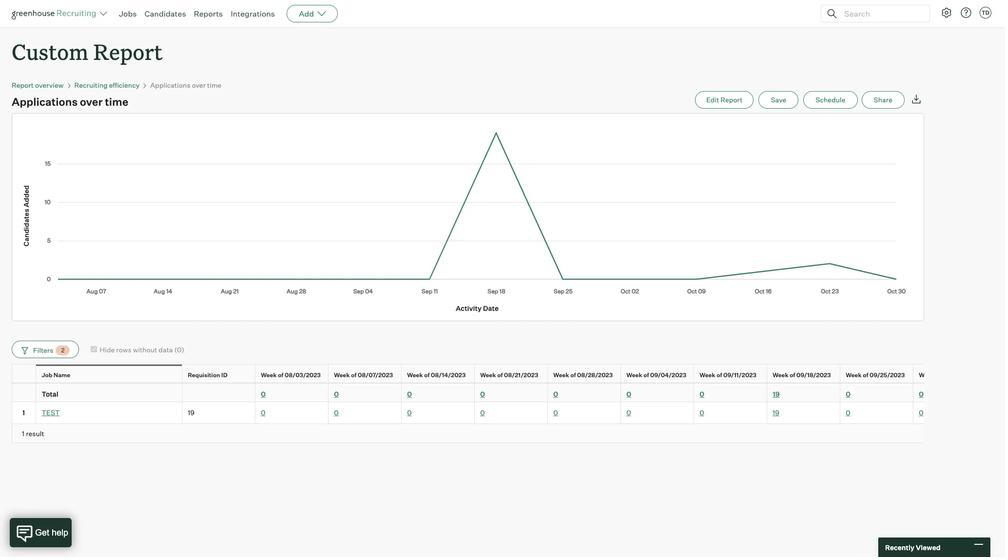 Task type: describe. For each thing, give the bounding box(es) containing it.
19 link for the "1" cell
[[773, 409, 780, 417]]

week of 09/25/2023
[[846, 372, 906, 379]]

recently viewed
[[886, 544, 941, 552]]

save button
[[759, 91, 799, 109]]

of for 08/28/2023
[[571, 372, 576, 379]]

save
[[771, 96, 787, 104]]

08/14/2023
[[431, 372, 466, 379]]

data
[[159, 346, 173, 354]]

week of 08/03/2023 column header
[[256, 365, 331, 386]]

week of 09/18/2023 column header
[[768, 365, 843, 386]]

week of 08/07/2023 column header
[[329, 365, 404, 386]]

td
[[982, 9, 990, 16]]

share button
[[862, 91, 905, 109]]

Search text field
[[842, 7, 921, 21]]

schedule button
[[804, 91, 858, 109]]

recruiting efficiency link
[[74, 81, 140, 89]]

08/21/2023
[[504, 372, 539, 379]]

of for 08/03/2023
[[278, 372, 284, 379]]

report for edit report
[[721, 96, 743, 104]]

row group containing 1
[[12, 403, 1006, 424]]

Hide rows without data (0) checkbox
[[91, 346, 97, 353]]

report overview
[[12, 81, 64, 89]]

candidates link
[[145, 9, 186, 19]]

recruiting
[[74, 81, 108, 89]]

week of 09/11/2023
[[700, 372, 757, 379]]

1 for 1
[[22, 409, 25, 417]]

report overview link
[[12, 81, 64, 89]]

job name
[[42, 372, 70, 379]]

09/11/2023
[[724, 372, 757, 379]]

rows
[[116, 346, 132, 354]]

2
[[61, 347, 65, 354]]

week for week of 09/18/2023
[[773, 372, 789, 379]]

jobs
[[119, 9, 137, 19]]

of for 09/18/2023
[[790, 372, 796, 379]]

filter image
[[20, 347, 28, 355]]

integrations link
[[231, 9, 275, 19]]

test
[[42, 409, 60, 417]]

of for 08/07/2023
[[351, 372, 357, 379]]

1 cell
[[12, 403, 36, 424]]

hide
[[100, 346, 115, 354]]

reports link
[[194, 9, 223, 19]]

configure image
[[941, 7, 953, 19]]

report for custom report
[[93, 37, 163, 66]]

recruiting efficiency
[[74, 81, 140, 89]]

result
[[26, 430, 44, 438]]

jobs link
[[119, 9, 137, 19]]

td button
[[979, 5, 994, 20]]

10/02/2023
[[943, 372, 978, 379]]

week for week of 08/14/2023
[[407, 372, 423, 379]]

week for week of 10/02/2023
[[920, 372, 935, 379]]

of for 09/25/2023
[[864, 372, 869, 379]]

week of 08/14/2023
[[407, 372, 466, 379]]

1 result
[[22, 430, 44, 438]]

0 horizontal spatial time
[[105, 95, 128, 108]]

job
[[42, 372, 52, 379]]

edit report link
[[696, 91, 754, 109]]

of for 09/11/2023
[[717, 372, 723, 379]]

row containing total
[[12, 384, 1006, 403]]

1 horizontal spatial over
[[192, 81, 206, 89]]

overview
[[35, 81, 64, 89]]

applications over time link
[[150, 81, 222, 89]]

week for week of 08/03/2023
[[261, 372, 277, 379]]

name
[[54, 372, 70, 379]]

reports
[[194, 9, 223, 19]]

requisition
[[188, 372, 220, 379]]

download image
[[911, 93, 923, 105]]

share
[[874, 96, 893, 104]]

row containing job name
[[12, 364, 1006, 386]]

greenhouse recruiting image
[[12, 8, 100, 20]]

week for week of 08/21/2023
[[481, 372, 496, 379]]



Task type: vqa. For each thing, say whether or not it's contained in the screenshot.
19
yes



Task type: locate. For each thing, give the bounding box(es) containing it.
table
[[12, 364, 1006, 443]]

integrations
[[231, 9, 275, 19]]

week of 08/14/2023 column header
[[402, 365, 477, 386]]

4 of from the left
[[498, 372, 503, 379]]

0 link
[[261, 390, 266, 399], [334, 390, 339, 399], [407, 390, 412, 399], [481, 390, 485, 399], [554, 390, 559, 399], [627, 390, 632, 399], [700, 390, 705, 399], [846, 390, 851, 399], [920, 390, 924, 399], [261, 409, 266, 417], [334, 409, 339, 417], [407, 409, 412, 417], [481, 409, 485, 417], [554, 409, 558, 417], [627, 409, 632, 417], [700, 409, 705, 417], [846, 409, 851, 417], [920, 409, 924, 417]]

of left 09/11/2023
[[717, 372, 723, 379]]

1
[[22, 409, 25, 417], [22, 430, 24, 438]]

09/04/2023
[[651, 372, 687, 379]]

column header
[[12, 365, 38, 386], [12, 384, 36, 402], [182, 384, 256, 402]]

0 vertical spatial time
[[207, 81, 222, 89]]

report right edit at top right
[[721, 96, 743, 104]]

column header for job name column header
[[12, 365, 38, 386]]

0 vertical spatial report
[[93, 37, 163, 66]]

1 1 from the top
[[22, 409, 25, 417]]

save and schedule this report to revisit it! element
[[759, 91, 804, 109]]

2 week from the left
[[334, 372, 350, 379]]

2 19 link from the top
[[773, 409, 780, 417]]

job name column header
[[36, 365, 184, 386]]

row containing 1
[[12, 403, 1006, 424]]

total
[[42, 390, 58, 399]]

efficiency
[[109, 81, 140, 89]]

column header left job
[[12, 365, 38, 386]]

0 vertical spatial 19 link
[[773, 390, 780, 399]]

2 of from the left
[[351, 372, 357, 379]]

report up efficiency
[[93, 37, 163, 66]]

08/28/2023
[[578, 372, 613, 379]]

of left 10/02/2023
[[937, 372, 942, 379]]

week left 08/21/2023
[[481, 372, 496, 379]]

week of 09/04/2023
[[627, 372, 687, 379]]

week left 08/14/2023
[[407, 372, 423, 379]]

edit report
[[707, 96, 743, 104]]

week left 09/04/2023
[[627, 372, 643, 379]]

week left 09/25/2023 at the right
[[846, 372, 862, 379]]

2 horizontal spatial report
[[721, 96, 743, 104]]

6 week from the left
[[627, 372, 643, 379]]

5 of from the left
[[571, 372, 576, 379]]

1 vertical spatial over
[[80, 95, 103, 108]]

1 horizontal spatial time
[[207, 81, 222, 89]]

of for 08/21/2023
[[498, 372, 503, 379]]

week for week of 09/25/2023
[[846, 372, 862, 379]]

table containing total
[[12, 364, 1006, 443]]

week of 10/02/2023
[[920, 372, 978, 379]]

over
[[192, 81, 206, 89], [80, 95, 103, 108]]

week of 08/03/2023
[[261, 372, 321, 379]]

recently
[[886, 544, 915, 552]]

week of 08/21/2023
[[481, 372, 539, 379]]

row group
[[12, 403, 1006, 424]]

8 week from the left
[[773, 372, 789, 379]]

2 vertical spatial report
[[721, 96, 743, 104]]

of for 09/04/2023
[[644, 372, 650, 379]]

3 week from the left
[[407, 372, 423, 379]]

viewed
[[917, 544, 941, 552]]

8 of from the left
[[790, 372, 796, 379]]

week left the 09/18/2023
[[773, 372, 789, 379]]

08/03/2023
[[285, 372, 321, 379]]

9 of from the left
[[864, 372, 869, 379]]

of left 08/07/2023
[[351, 372, 357, 379]]

0
[[261, 390, 266, 399], [334, 390, 339, 399], [407, 390, 412, 399], [481, 390, 485, 399], [554, 390, 559, 399], [627, 390, 632, 399], [700, 390, 705, 399], [846, 390, 851, 399], [920, 390, 924, 399], [261, 409, 266, 417], [334, 409, 339, 417], [407, 409, 412, 417], [481, 409, 485, 417], [554, 409, 558, 417], [627, 409, 632, 417], [700, 409, 705, 417], [846, 409, 851, 417], [920, 409, 924, 417]]

of
[[278, 372, 284, 379], [351, 372, 357, 379], [424, 372, 430, 379], [498, 372, 503, 379], [571, 372, 576, 379], [644, 372, 650, 379], [717, 372, 723, 379], [790, 372, 796, 379], [864, 372, 869, 379], [937, 372, 942, 379]]

of left 08/21/2023
[[498, 372, 503, 379]]

row
[[12, 364, 1006, 386], [12, 384, 1006, 403], [12, 403, 1006, 424]]

time
[[207, 81, 222, 89], [105, 95, 128, 108]]

custom report
[[12, 37, 163, 66]]

report
[[93, 37, 163, 66], [12, 81, 34, 89], [721, 96, 743, 104]]

0 vertical spatial over
[[192, 81, 206, 89]]

1 vertical spatial 19 link
[[773, 409, 780, 417]]

0 horizontal spatial report
[[12, 81, 34, 89]]

7 of from the left
[[717, 372, 723, 379]]

1 inside cell
[[22, 409, 25, 417]]

column header for total column header on the bottom left of page
[[12, 384, 36, 402]]

of left the 09/18/2023
[[790, 372, 796, 379]]

week of 09/04/2023 column header
[[621, 365, 697, 386]]

1 vertical spatial applications over time
[[12, 95, 128, 108]]

0 vertical spatial applications
[[150, 81, 191, 89]]

week of 08/28/2023 column header
[[548, 365, 623, 386]]

report left overview
[[12, 81, 34, 89]]

19 link
[[773, 390, 780, 399], [773, 409, 780, 417]]

of for 10/02/2023
[[937, 372, 942, 379]]

week of 09/11/2023 column header
[[695, 365, 770, 386]]

week for week of 08/28/2023
[[554, 372, 570, 379]]

filters
[[33, 346, 53, 355]]

1 vertical spatial 1
[[22, 430, 24, 438]]

9 week from the left
[[846, 372, 862, 379]]

0 horizontal spatial applications
[[12, 95, 78, 108]]

19 link for column header for total column header on the bottom left of page
[[773, 390, 780, 399]]

candidates
[[145, 9, 186, 19]]

applications right efficiency
[[150, 81, 191, 89]]

2 row from the top
[[12, 384, 1006, 403]]

of left 09/25/2023 at the right
[[864, 372, 869, 379]]

add
[[299, 9, 314, 19]]

column header up the "1" cell
[[12, 384, 36, 402]]

of left 09/04/2023
[[644, 372, 650, 379]]

1 vertical spatial time
[[105, 95, 128, 108]]

1 up 1 result
[[22, 409, 25, 417]]

1 week from the left
[[261, 372, 277, 379]]

3 of from the left
[[424, 372, 430, 379]]

7 week from the left
[[700, 372, 716, 379]]

0 vertical spatial 1
[[22, 409, 25, 417]]

week left 08/03/2023
[[261, 372, 277, 379]]

week of 09/25/2023 column header
[[841, 365, 916, 386]]

5 week from the left
[[554, 372, 570, 379]]

hide rows without data (0)
[[100, 346, 184, 354]]

10 of from the left
[[937, 372, 942, 379]]

edit
[[707, 96, 720, 104]]

of left 08/14/2023
[[424, 372, 430, 379]]

week left 08/07/2023
[[334, 372, 350, 379]]

1 horizontal spatial applications
[[150, 81, 191, 89]]

applications over time
[[150, 81, 222, 89], [12, 95, 128, 108]]

0 horizontal spatial over
[[80, 95, 103, 108]]

week left 09/11/2023
[[700, 372, 716, 379]]

(0)
[[174, 346, 184, 354]]

schedule
[[816, 96, 846, 104]]

08/07/2023
[[358, 372, 393, 379]]

week of 08/07/2023
[[334, 372, 393, 379]]

column header down id
[[182, 384, 256, 402]]

2 1 from the top
[[22, 430, 24, 438]]

week for week of 08/07/2023
[[334, 372, 350, 379]]

of for 08/14/2023
[[424, 372, 430, 379]]

10 week from the left
[[920, 372, 935, 379]]

report inside edit report link
[[721, 96, 743, 104]]

1 horizontal spatial report
[[93, 37, 163, 66]]

requisition id column header
[[182, 365, 258, 386]]

0 horizontal spatial applications over time
[[12, 95, 128, 108]]

4 week from the left
[[481, 372, 496, 379]]

week of 09/18/2023
[[773, 372, 832, 379]]

1 left result
[[22, 430, 24, 438]]

week left 10/02/2023
[[920, 372, 935, 379]]

09/25/2023
[[870, 372, 906, 379]]

requisition id
[[188, 372, 228, 379]]

week for week of 09/04/2023
[[627, 372, 643, 379]]

of left 08/03/2023
[[278, 372, 284, 379]]

1 vertical spatial report
[[12, 81, 34, 89]]

applications
[[150, 81, 191, 89], [12, 95, 78, 108]]

without
[[133, 346, 157, 354]]

1 vertical spatial applications
[[12, 95, 78, 108]]

1 row from the top
[[12, 364, 1006, 386]]

test link
[[42, 409, 60, 417]]

09/18/2023
[[797, 372, 832, 379]]

0 vertical spatial applications over time
[[150, 81, 222, 89]]

of left 08/28/2023
[[571, 372, 576, 379]]

1 of from the left
[[278, 372, 284, 379]]

1 horizontal spatial applications over time
[[150, 81, 222, 89]]

week of 08/28/2023
[[554, 372, 613, 379]]

custom
[[12, 37, 88, 66]]

week of 08/21/2023 column header
[[475, 365, 550, 386]]

week for week of 09/11/2023
[[700, 372, 716, 379]]

week
[[261, 372, 277, 379], [334, 372, 350, 379], [407, 372, 423, 379], [481, 372, 496, 379], [554, 372, 570, 379], [627, 372, 643, 379], [700, 372, 716, 379], [773, 372, 789, 379], [846, 372, 862, 379], [920, 372, 935, 379]]

week left 08/28/2023
[[554, 372, 570, 379]]

6 of from the left
[[644, 372, 650, 379]]

id
[[222, 372, 228, 379]]

td button
[[980, 7, 992, 19]]

total column header
[[36, 384, 182, 402]]

applications down overview
[[12, 95, 78, 108]]

1 for 1 result
[[22, 430, 24, 438]]

1 19 link from the top
[[773, 390, 780, 399]]

add button
[[287, 5, 338, 22]]

3 row from the top
[[12, 403, 1006, 424]]

19
[[773, 390, 780, 399], [188, 409, 195, 417], [773, 409, 780, 417]]



